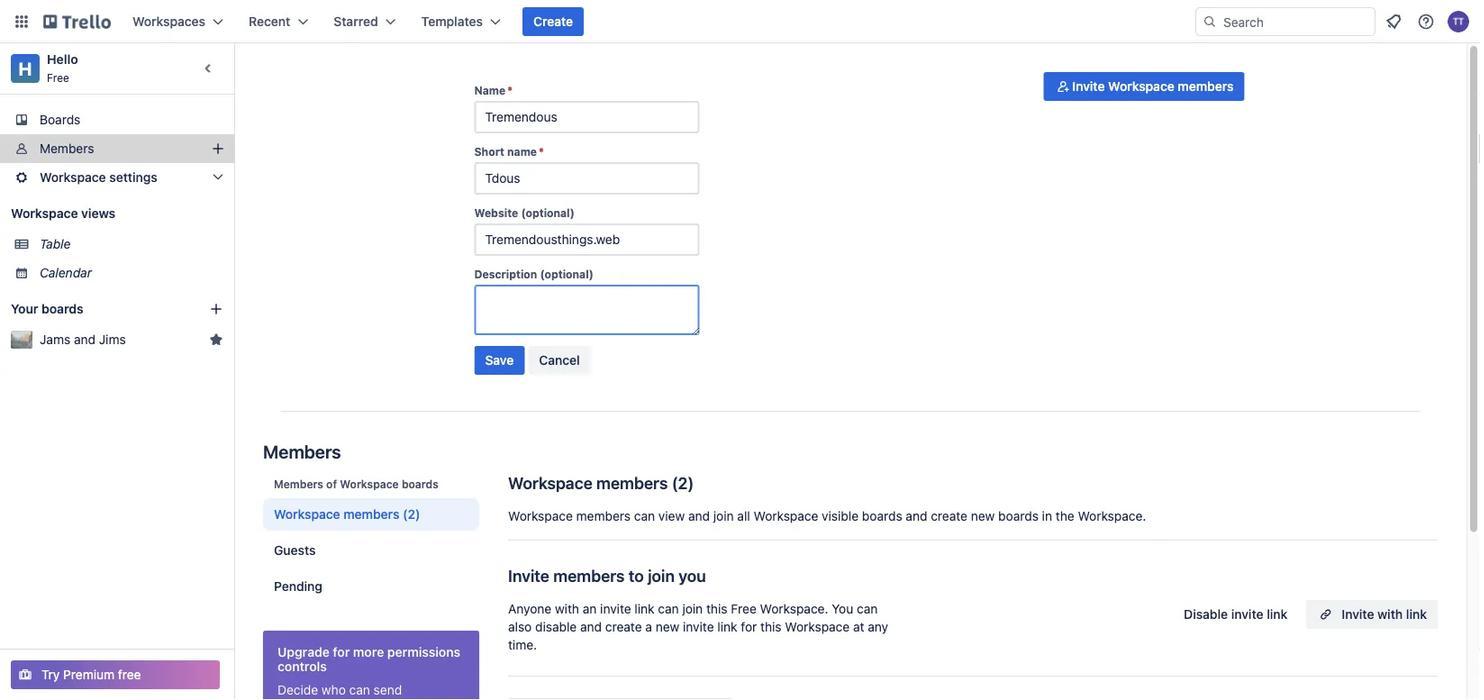 Task type: vqa. For each thing, say whether or not it's contained in the screenshot.


Task type: describe. For each thing, give the bounding box(es) containing it.
invite for invite members to join you
[[508, 566, 550, 585]]

website
[[474, 206, 518, 219]]

can up at
[[857, 602, 878, 616]]

send
[[374, 683, 402, 698]]

cancel
[[539, 353, 580, 368]]

workspaces button
[[122, 7, 234, 36]]

and right view
[[688, 509, 710, 524]]

controls
[[278, 659, 327, 674]]

workspace inside "button"
[[1109, 79, 1175, 94]]

0 vertical spatial members
[[40, 141, 94, 156]]

jams
[[40, 332, 70, 347]]

try
[[41, 667, 60, 682]]

0 horizontal spatial workspace members
[[274, 507, 400, 522]]

boards right visible
[[862, 509, 903, 524]]

1 horizontal spatial invite
[[683, 620, 714, 634]]

h link
[[11, 54, 40, 83]]

h
[[18, 58, 32, 79]]

workspace navigation collapse icon image
[[196, 56, 222, 81]]

templates
[[421, 14, 483, 29]]

premium
[[63, 667, 115, 682]]

hello
[[47, 52, 78, 67]]

workspace views
[[11, 206, 115, 221]]

short name *
[[474, 145, 544, 158]]

any
[[868, 620, 889, 634]]

1 horizontal spatial *
[[539, 145, 544, 158]]

2
[[678, 473, 688, 492]]

invite with link
[[1342, 607, 1427, 622]]

guests link
[[263, 534, 479, 567]]

0 vertical spatial this
[[707, 602, 728, 616]]

workspace inside anyone with an invite link can join this free workspace. you can also disable and create a new invite link for this workspace at any time.
[[785, 620, 850, 634]]

upgrade for more permissions controls decide who can send
[[278, 645, 461, 700]]

try premium free button
[[11, 661, 220, 689]]

your
[[11, 301, 38, 316]]

2 horizontal spatial join
[[714, 509, 734, 524]]

disable
[[1184, 607, 1228, 622]]

guests
[[274, 543, 316, 558]]

and inside anyone with an invite link can join this free workspace. you can also disable and create a new invite link for this workspace at any time.
[[580, 620, 602, 634]]

a
[[646, 620, 652, 634]]

primary element
[[0, 0, 1481, 43]]

permissions
[[387, 645, 461, 660]]

decide
[[278, 683, 318, 698]]

name
[[507, 145, 537, 158]]

boards up 'jams'
[[41, 301, 83, 316]]

1 horizontal spatial workspace.
[[1078, 509, 1147, 524]]

link inside "button"
[[1407, 607, 1427, 622]]

recent
[[249, 14, 290, 29]]

can inside upgrade for more permissions controls decide who can send
[[349, 683, 370, 698]]

invite inside disable invite link button
[[1232, 607, 1264, 622]]

workspace. inside anyone with an invite link can join this free workspace. you can also disable and create a new invite link for this workspace at any time.
[[760, 602, 829, 616]]

of
[[326, 478, 337, 490]]

disable
[[535, 620, 577, 634]]

boards link
[[0, 105, 234, 134]]

table link
[[40, 235, 223, 253]]

0 vertical spatial create
[[931, 509, 968, 524]]

more
[[353, 645, 384, 660]]

try premium free
[[41, 667, 141, 682]]

2 vertical spatial members
[[274, 478, 323, 490]]

in
[[1042, 509, 1053, 524]]

name
[[474, 84, 506, 96]]

boards
[[40, 112, 81, 127]]

free inside hello free
[[47, 71, 69, 84]]

members inside invite workspace members "button"
[[1178, 79, 1234, 94]]

members up the invite members to join you
[[576, 509, 631, 524]]

members link
[[0, 134, 234, 163]]

search image
[[1203, 14, 1217, 29]]

also
[[508, 620, 532, 634]]

anyone with an invite link can join this free workspace. you can also disable and create a new invite link for this workspace at any time.
[[508, 602, 889, 652]]

workspaces
[[132, 14, 206, 29]]

save button
[[474, 346, 525, 375]]

hello free
[[47, 52, 78, 84]]

to
[[629, 566, 644, 585]]

1 vertical spatial join
[[648, 566, 675, 585]]

free
[[118, 667, 141, 682]]

for inside upgrade for more permissions controls decide who can send
[[333, 645, 350, 660]]

starred button
[[323, 7, 407, 36]]

and right visible
[[906, 509, 928, 524]]

website (optional)
[[474, 206, 575, 219]]

at
[[853, 620, 865, 634]]

templates button
[[411, 7, 512, 36]]

invite with link button
[[1306, 600, 1438, 629]]

you
[[679, 566, 706, 585]]

pending
[[274, 579, 323, 594]]

with for anyone
[[555, 602, 579, 616]]

0 notifications image
[[1383, 11, 1405, 32]]

terry turtle (terryturtle) image
[[1448, 11, 1470, 32]]

(optional) for description (optional)
[[540, 268, 594, 280]]

your boards with 1 items element
[[11, 298, 182, 320]]

invite workspace members button
[[1044, 72, 1245, 101]]

visible
[[822, 509, 859, 524]]

workspace members can view and join all workspace visible boards and create new boards in the workspace.
[[508, 509, 1147, 524]]

members down members of workspace boards
[[344, 507, 400, 522]]

starred
[[334, 14, 378, 29]]

view
[[659, 509, 685, 524]]

0 horizontal spatial *
[[508, 84, 513, 96]]

disable invite link
[[1184, 607, 1288, 622]]

Search field
[[1217, 8, 1375, 35]]

can left view
[[634, 509, 655, 524]]

organizationdetailform element
[[474, 83, 700, 382]]

name *
[[474, 84, 513, 96]]

sm image
[[1055, 78, 1073, 96]]

all
[[737, 509, 750, 524]]



Task type: locate. For each thing, give the bounding box(es) containing it.
0 vertical spatial join
[[714, 509, 734, 524]]

join inside anyone with an invite link can join this free workspace. you can also disable and create a new invite link for this workspace at any time.
[[683, 602, 703, 616]]

members down search icon
[[1178, 79, 1234, 94]]

join left all
[[714, 509, 734, 524]]

(
[[672, 473, 678, 492]]

members left (
[[597, 473, 668, 492]]

table
[[40, 237, 71, 251]]

1 vertical spatial free
[[731, 602, 757, 616]]

invite right disable
[[1232, 607, 1264, 622]]

1 horizontal spatial with
[[1378, 607, 1403, 622]]

0 vertical spatial invite
[[1073, 79, 1105, 94]]

join down you
[[683, 602, 703, 616]]

invite
[[600, 602, 631, 616], [1232, 607, 1264, 622], [683, 620, 714, 634]]

and down an
[[580, 620, 602, 634]]

members up of
[[263, 441, 341, 462]]

join
[[714, 509, 734, 524], [648, 566, 675, 585], [683, 602, 703, 616]]

with inside "button"
[[1378, 607, 1403, 622]]

1 vertical spatial (optional)
[[540, 268, 594, 280]]

1 horizontal spatial for
[[741, 620, 757, 634]]

and left jims
[[74, 332, 96, 347]]

description (optional)
[[474, 268, 594, 280]]

can
[[634, 509, 655, 524], [658, 602, 679, 616], [857, 602, 878, 616], [349, 683, 370, 698]]

link inside button
[[1267, 607, 1288, 622]]

1 vertical spatial invite
[[508, 566, 550, 585]]

link
[[635, 602, 655, 616], [1267, 607, 1288, 622], [1407, 607, 1427, 622], [718, 620, 738, 634]]

1 horizontal spatial workspace members
[[508, 473, 668, 492]]

invite right a
[[683, 620, 714, 634]]

new inside anyone with an invite link can join this free workspace. you can also disable and create a new invite link for this workspace at any time.
[[656, 620, 680, 634]]

time.
[[508, 638, 537, 652]]

1 vertical spatial this
[[761, 620, 782, 634]]

0 vertical spatial free
[[47, 71, 69, 84]]

1 vertical spatial new
[[656, 620, 680, 634]]

0 horizontal spatial invite
[[508, 566, 550, 585]]

new
[[971, 509, 995, 524], [656, 620, 680, 634]]

members down boards at top left
[[40, 141, 94, 156]]

workspace members
[[508, 473, 668, 492], [274, 507, 400, 522]]

0 vertical spatial workspace members
[[508, 473, 668, 492]]

your boards
[[11, 301, 83, 316]]

invite workspace members
[[1073, 79, 1234, 94]]

add board image
[[209, 302, 223, 316]]

2 vertical spatial join
[[683, 602, 703, 616]]

boards
[[41, 301, 83, 316], [402, 478, 439, 490], [862, 509, 903, 524], [999, 509, 1039, 524]]

for inside anyone with an invite link can join this free workspace. you can also disable and create a new invite link for this workspace at any time.
[[741, 620, 757, 634]]

who
[[322, 683, 346, 698]]

0 horizontal spatial create
[[605, 620, 642, 634]]

members
[[40, 141, 94, 156], [263, 441, 341, 462], [274, 478, 323, 490]]

0 horizontal spatial this
[[707, 602, 728, 616]]

new left in
[[971, 509, 995, 524]]

create
[[931, 509, 968, 524], [605, 620, 642, 634]]

workspace inside popup button
[[40, 170, 106, 185]]

calendar link
[[40, 264, 223, 282]]

1 vertical spatial for
[[333, 645, 350, 660]]

upgrade
[[278, 645, 330, 660]]

workspace settings button
[[0, 163, 234, 192]]

back to home image
[[43, 7, 111, 36]]

join right to in the left bottom of the page
[[648, 566, 675, 585]]

boards up (2)
[[402, 478, 439, 490]]

for
[[741, 620, 757, 634], [333, 645, 350, 660]]

description
[[474, 268, 537, 280]]

create inside anyone with an invite link can join this free workspace. you can also disable and create a new invite link for this workspace at any time.
[[605, 620, 642, 634]]

and
[[74, 332, 96, 347], [688, 509, 710, 524], [906, 509, 928, 524], [580, 620, 602, 634]]

workspace members left (
[[508, 473, 668, 492]]

0 vertical spatial *
[[508, 84, 513, 96]]

1 vertical spatial *
[[539, 145, 544, 158]]

jams and jims
[[40, 332, 126, 347]]

workspace
[[1109, 79, 1175, 94], [40, 170, 106, 185], [11, 206, 78, 221], [508, 473, 593, 492], [340, 478, 399, 490], [274, 507, 340, 522], [508, 509, 573, 524], [754, 509, 819, 524], [785, 620, 850, 634]]

invite right an
[[600, 602, 631, 616]]

new right a
[[656, 620, 680, 634]]

( 2 )
[[672, 473, 694, 492]]

1 vertical spatial members
[[263, 441, 341, 462]]

settings
[[109, 170, 158, 185]]

create
[[534, 14, 573, 29]]

starred icon image
[[209, 333, 223, 347]]

1 horizontal spatial new
[[971, 509, 995, 524]]

an
[[583, 602, 597, 616]]

free inside anyone with an invite link can join this free workspace. you can also disable and create a new invite link for this workspace at any time.
[[731, 602, 757, 616]]

members of workspace boards
[[274, 478, 439, 490]]

jims
[[99, 332, 126, 347]]

you
[[832, 602, 854, 616]]

1 vertical spatial workspace.
[[760, 602, 829, 616]]

2 vertical spatial invite
[[1342, 607, 1375, 622]]

0 horizontal spatial new
[[656, 620, 680, 634]]

workspace members down of
[[274, 507, 400, 522]]

1 horizontal spatial create
[[931, 509, 968, 524]]

create button
[[523, 7, 584, 36]]

None text field
[[474, 101, 700, 133], [474, 162, 700, 195], [474, 223, 700, 256], [474, 285, 700, 335], [474, 101, 700, 133], [474, 162, 700, 195], [474, 223, 700, 256], [474, 285, 700, 335]]

)
[[688, 473, 694, 492]]

the
[[1056, 509, 1075, 524]]

0 vertical spatial for
[[741, 620, 757, 634]]

(optional) for website (optional)
[[521, 206, 575, 219]]

open information menu image
[[1418, 13, 1436, 31]]

invite
[[1073, 79, 1105, 94], [508, 566, 550, 585], [1342, 607, 1375, 622]]

1 horizontal spatial invite
[[1073, 79, 1105, 94]]

1 horizontal spatial free
[[731, 602, 757, 616]]

1 horizontal spatial join
[[683, 602, 703, 616]]

workspace. right 'the'
[[1078, 509, 1147, 524]]

views
[[81, 206, 115, 221]]

(optional) right website
[[521, 206, 575, 219]]

members up an
[[554, 566, 625, 585]]

pending link
[[263, 570, 479, 603]]

can right who
[[349, 683, 370, 698]]

save
[[485, 353, 514, 368]]

0 horizontal spatial workspace.
[[760, 602, 829, 616]]

0 horizontal spatial with
[[555, 602, 579, 616]]

1 vertical spatial create
[[605, 620, 642, 634]]

1 horizontal spatial this
[[761, 620, 782, 634]]

2 horizontal spatial invite
[[1232, 607, 1264, 622]]

invite for invite workspace members
[[1073, 79, 1105, 94]]

2 horizontal spatial invite
[[1342, 607, 1375, 622]]

0 vertical spatial workspace.
[[1078, 509, 1147, 524]]

invite members to join you
[[508, 566, 706, 585]]

(optional) right 'description'
[[540, 268, 594, 280]]

boards left in
[[999, 509, 1039, 524]]

workspace settings
[[40, 170, 158, 185]]

0 horizontal spatial free
[[47, 71, 69, 84]]

0 horizontal spatial for
[[333, 645, 350, 660]]

this
[[707, 602, 728, 616], [761, 620, 782, 634]]

cancel button
[[528, 346, 591, 375]]

short
[[474, 145, 505, 158]]

calendar
[[40, 265, 92, 280]]

members left of
[[274, 478, 323, 490]]

anyone
[[508, 602, 552, 616]]

with
[[555, 602, 579, 616], [1378, 607, 1403, 622]]

with for invite
[[1378, 607, 1403, 622]]

with inside anyone with an invite link can join this free workspace. you can also disable and create a new invite link for this workspace at any time.
[[555, 602, 579, 616]]

recent button
[[238, 7, 319, 36]]

1 vertical spatial workspace members
[[274, 507, 400, 522]]

disable invite link button
[[1173, 600, 1299, 629]]

hello link
[[47, 52, 78, 67]]

jams and jims link
[[40, 331, 202, 349]]

invite for invite with link
[[1342, 607, 1375, 622]]

0 horizontal spatial invite
[[600, 602, 631, 616]]

0 vertical spatial (optional)
[[521, 206, 575, 219]]

can down you
[[658, 602, 679, 616]]

0 horizontal spatial join
[[648, 566, 675, 585]]

*
[[508, 84, 513, 96], [539, 145, 544, 158]]

0 vertical spatial new
[[971, 509, 995, 524]]

workspace. left you
[[760, 602, 829, 616]]

(2)
[[403, 507, 420, 522]]



